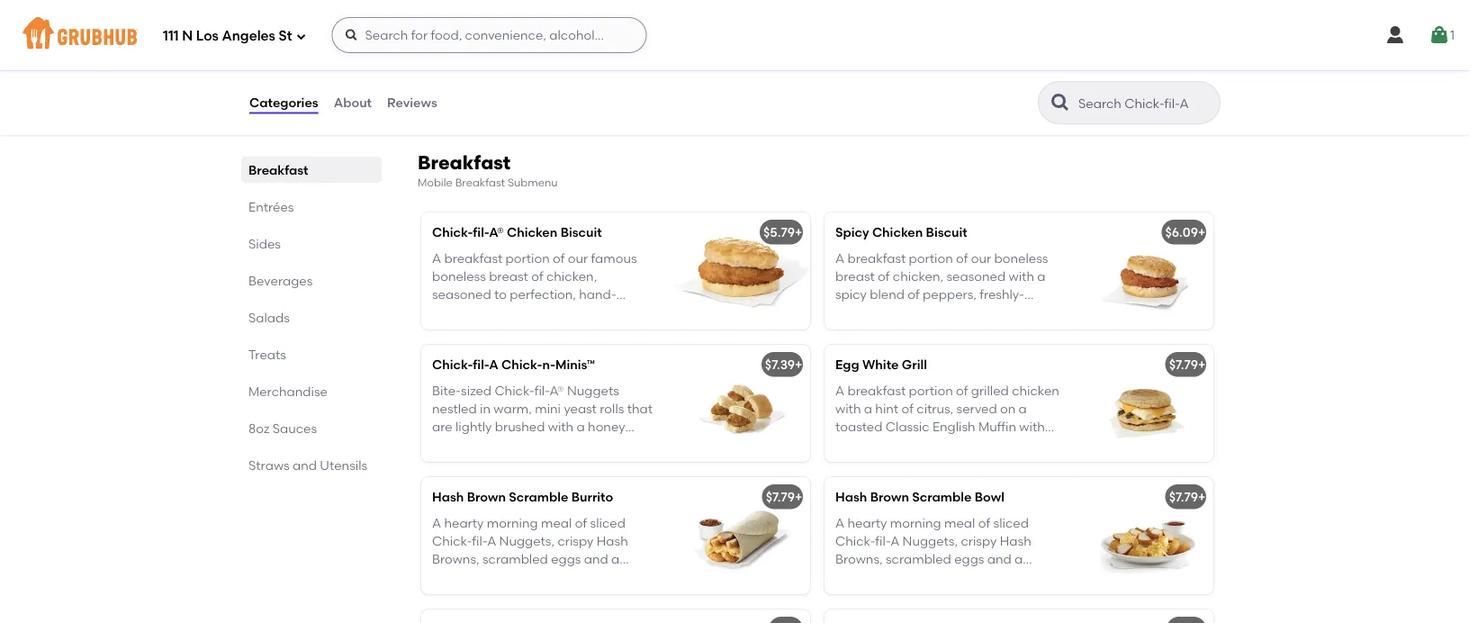 Task type: locate. For each thing, give the bounding box(es) containing it.
1 horizontal spatial chicken
[[872, 225, 923, 240]]

$7.79
[[1169, 357, 1198, 372], [766, 489, 795, 505], [1169, 489, 1198, 505]]

egg
[[836, 437, 860, 453]]

brown
[[467, 489, 506, 505], [870, 489, 909, 505]]

Search for food, convenience, alcohol... search field
[[332, 17, 647, 53]]

0 horizontal spatial with
[[548, 419, 574, 434]]

chick-fil-a® chicken biscuit
[[432, 225, 602, 240]]

brown for hash brown scramble burrito
[[467, 489, 506, 505]]

0 horizontal spatial hash
[[432, 489, 464, 505]]

2 vertical spatial fil-
[[535, 382, 550, 398]]

+ for hash brown scramble burrito
[[795, 489, 803, 505]]

bowl
[[975, 489, 1005, 505]]

english
[[933, 419, 976, 434]]

$5.79 +
[[764, 225, 803, 240]]

111 n los angeles st
[[163, 28, 292, 44]]

1 brown from the left
[[467, 489, 506, 505]]

with down mini
[[548, 419, 574, 434]]

and right straws
[[293, 457, 317, 473]]

0 horizontal spatial chicken
[[507, 225, 558, 240]]

1 vertical spatial fil-
[[473, 357, 489, 372]]

treats
[[249, 347, 286, 362]]

started
[[660, 2, 705, 18]]

minis™
[[556, 357, 595, 372]]

angeles
[[222, 28, 275, 44]]

a® up mini
[[550, 382, 564, 398]]

a down yeast
[[577, 419, 585, 434]]

0 vertical spatial fil-
[[473, 225, 489, 240]]

a
[[780, 2, 788, 18], [864, 401, 873, 416], [1019, 401, 1027, 416], [577, 419, 585, 434]]

mini
[[535, 401, 561, 416]]

brown down 'spread.'
[[467, 489, 506, 505]]

hint
[[876, 401, 899, 416]]

a right at
[[780, 2, 788, 18]]

1 vertical spatial a
[[836, 382, 845, 398]]

of up 'classic'
[[902, 401, 914, 416]]

breakfast up mobile
[[418, 151, 511, 174]]

looks like you've started an order at a different restaurant.
[[554, 2, 915, 18]]

$7.79 + for hash brown scramble burrito
[[766, 489, 803, 505]]

0 horizontal spatial a
[[489, 357, 499, 372]]

and inside a breakfast portion of grilled chicken with a hint of citrus, served on a toasted classic english muffin with egg whites and american cheese.
[[905, 437, 929, 453]]

$6.09 +
[[1166, 225, 1206, 240]]

hash down egg on the bottom of page
[[836, 489, 867, 505]]

1 hash from the left
[[432, 489, 464, 505]]

a
[[489, 357, 499, 372], [836, 382, 845, 398]]

1 horizontal spatial brown
[[870, 489, 909, 505]]

$7.79 +
[[1169, 357, 1206, 372], [766, 489, 803, 505], [1169, 489, 1206, 505]]

0 horizontal spatial and
[[293, 457, 317, 473]]

breakfast tab
[[249, 160, 375, 179]]

$1.99 delivery
[[553, 35, 632, 50]]

0 horizontal spatial brown
[[467, 489, 506, 505]]

1 horizontal spatial hash
[[836, 489, 867, 505]]

1 horizontal spatial a
[[836, 382, 845, 398]]

like
[[593, 2, 614, 18]]

rolls
[[600, 401, 624, 416]]

chick-
[[432, 225, 473, 240], [432, 357, 473, 372], [502, 357, 543, 372], [495, 382, 535, 398]]

fil-
[[473, 225, 489, 240], [473, 357, 489, 372], [535, 382, 550, 398]]

scramble for bowl
[[912, 489, 972, 505]]

0 vertical spatial and
[[905, 437, 929, 453]]

at
[[763, 2, 777, 18]]

2 brown from the left
[[870, 489, 909, 505]]

honey
[[588, 419, 625, 434]]

about button
[[333, 70, 373, 135]]

1 horizontal spatial and
[[905, 437, 929, 453]]

+ for egg white grill
[[1198, 357, 1206, 372]]

breakfast inside 'tab'
[[249, 162, 308, 177]]

mobile
[[418, 176, 453, 189]]

chicken
[[507, 225, 558, 240], [872, 225, 923, 240]]

biscuit
[[561, 225, 602, 240], [926, 225, 968, 240]]

with up cheese.
[[1020, 419, 1045, 434]]

2 horizontal spatial with
[[1020, 419, 1045, 434]]

a inside a breakfast portion of grilled chicken with a hint of citrus, served on a toasted classic english muffin with egg whites and american cheese.
[[836, 382, 845, 398]]

1 vertical spatial a®
[[550, 382, 564, 398]]

spicy chicken biscuit image
[[1079, 212, 1214, 330]]

1 horizontal spatial a®
[[550, 382, 564, 398]]

reviews
[[387, 95, 437, 110]]

hash down butter
[[432, 489, 464, 505]]

fil- up sized
[[473, 357, 489, 372]]

0 horizontal spatial biscuit
[[561, 225, 602, 240]]

about
[[334, 95, 372, 110]]

fil- down breakfast mobile breakfast submenu
[[473, 225, 489, 240]]

2 biscuit from the left
[[926, 225, 968, 240]]

with inside bite-sized chick-fil-a® nuggets nestled in warm, mini yeast rolls that are lightly brushed with a honey butter spread.
[[548, 419, 574, 434]]

2 horizontal spatial svg image
[[1429, 24, 1451, 46]]

different
[[791, 2, 844, 18]]

1 horizontal spatial with
[[836, 401, 861, 416]]

$1.99
[[553, 35, 582, 50]]

with up "toasted"
[[836, 401, 861, 416]]

2 scramble from the left
[[912, 489, 972, 505]]

a left hint
[[864, 401, 873, 416]]

111
[[163, 28, 179, 44]]

$7.79 for egg white grill
[[1169, 357, 1198, 372]]

1 horizontal spatial scramble
[[912, 489, 972, 505]]

1 horizontal spatial biscuit
[[926, 225, 968, 240]]

1 horizontal spatial of
[[956, 382, 968, 398]]

scramble
[[509, 489, 568, 505], [912, 489, 972, 505]]

8oz
[[249, 421, 270, 436]]

a down 'egg'
[[836, 382, 845, 398]]

n-
[[543, 357, 556, 372]]

delivery
[[585, 35, 632, 50]]

+ for spicy chicken biscuit
[[1198, 225, 1206, 240]]

a up sized
[[489, 357, 499, 372]]

scramble left 'bowl'
[[912, 489, 972, 505]]

classic
[[886, 419, 930, 434]]

and
[[905, 437, 929, 453], [293, 457, 317, 473]]

breakfast for breakfast
[[249, 162, 308, 177]]

with
[[836, 401, 861, 416], [548, 419, 574, 434], [1020, 419, 1045, 434]]

and down 'classic'
[[905, 437, 929, 453]]

breakfast up entrées
[[249, 162, 308, 177]]

a right on
[[1019, 401, 1027, 416]]

brown for hash brown scramble bowl
[[870, 489, 909, 505]]

of
[[956, 382, 968, 398], [902, 401, 914, 416]]

fil- up mini
[[535, 382, 550, 398]]

brown down whites on the right bottom
[[870, 489, 909, 505]]

sides
[[249, 236, 281, 251]]

fil- for a®
[[473, 225, 489, 240]]

of up the served
[[956, 382, 968, 398]]

scramble left burrito in the left bottom of the page
[[509, 489, 568, 505]]

toasted
[[836, 419, 883, 434]]

1 vertical spatial and
[[293, 457, 317, 473]]

chicken right spicy
[[872, 225, 923, 240]]

in
[[480, 401, 491, 416]]

a®
[[489, 225, 504, 240], [550, 382, 564, 398]]

svg image
[[1429, 24, 1451, 46], [344, 28, 359, 42], [296, 31, 307, 42]]

0 vertical spatial of
[[956, 382, 968, 398]]

submenu
[[508, 176, 558, 189]]

$7.79 + for hash brown scramble bowl
[[1169, 489, 1206, 505]]

white
[[863, 357, 899, 372]]

hash brown scramble bowl
[[836, 489, 1005, 505]]

a inside button
[[780, 2, 788, 18]]

0 horizontal spatial a®
[[489, 225, 504, 240]]

1 horizontal spatial svg image
[[344, 28, 359, 42]]

1 vertical spatial of
[[902, 401, 914, 416]]

+
[[795, 225, 803, 240], [1198, 225, 1206, 240], [795, 357, 803, 372], [1198, 357, 1206, 372], [795, 489, 803, 505], [1198, 489, 1206, 505]]

burrito
[[571, 489, 613, 505]]

0 horizontal spatial scramble
[[509, 489, 568, 505]]

2 hash from the left
[[836, 489, 867, 505]]

chicken down submenu at the left top of page
[[507, 225, 558, 240]]

0 vertical spatial a
[[489, 357, 499, 372]]

warm,
[[494, 401, 532, 416]]

lightly
[[456, 419, 492, 434]]

a® down breakfast mobile breakfast submenu
[[489, 225, 504, 240]]

chicken, egg & cheese biscuit image
[[675, 610, 810, 623]]

hash for hash brown scramble bowl
[[836, 489, 867, 505]]

$7.79 + for egg white grill
[[1169, 357, 1206, 372]]

served
[[957, 401, 997, 416]]

hash
[[432, 489, 464, 505], [836, 489, 867, 505]]

1 scramble from the left
[[509, 489, 568, 505]]

chick-fil-a chick-n-minis™
[[432, 357, 595, 372]]



Task type: describe. For each thing, give the bounding box(es) containing it.
categories button
[[249, 70, 319, 135]]

$5.79
[[764, 225, 795, 240]]

sauces
[[273, 421, 317, 436]]

main navigation navigation
[[0, 0, 1470, 70]]

0 horizontal spatial of
[[902, 401, 914, 416]]

breakfast
[[848, 382, 906, 398]]

chick-fil-a® chicken biscuit image
[[675, 212, 810, 330]]

you've
[[617, 2, 657, 18]]

sized
[[461, 382, 492, 398]]

st
[[279, 28, 292, 44]]

citrus,
[[917, 401, 954, 416]]

hash brown scramble burrito
[[432, 489, 613, 505]]

reviews button
[[386, 70, 438, 135]]

nestled
[[432, 401, 477, 416]]

$6.09
[[1166, 225, 1198, 240]]

0 horizontal spatial svg image
[[296, 31, 307, 42]]

+ for chick-fil-a chick-n-minis™
[[795, 357, 803, 372]]

8oz sauces
[[249, 421, 317, 436]]

entrées tab
[[249, 197, 375, 216]]

looks like you've started an order at a different restaurant. button
[[553, 0, 916, 30]]

scramble for burrito
[[509, 489, 568, 505]]

salads
[[249, 310, 290, 325]]

straws and utensils
[[249, 457, 367, 473]]

fil- inside bite-sized chick-fil-a® nuggets nestled in warm, mini yeast rolls that are lightly brushed with a honey butter spread.
[[535, 382, 550, 398]]

treats tab
[[249, 345, 375, 364]]

merchandise tab
[[249, 382, 375, 401]]

8oz sauces tab
[[249, 419, 375, 438]]

straws and utensils tab
[[249, 456, 375, 475]]

nuggets
[[567, 382, 619, 398]]

los
[[196, 28, 219, 44]]

utensils
[[320, 457, 367, 473]]

svg image inside 1 button
[[1429, 24, 1451, 46]]

salads tab
[[249, 308, 375, 327]]

an
[[708, 2, 724, 18]]

chick- inside bite-sized chick-fil-a® nuggets nestled in warm, mini yeast rolls that are lightly brushed with a honey butter spread.
[[495, 382, 535, 398]]

hash brown scramble burrito image
[[675, 477, 810, 594]]

beverages tab
[[249, 271, 375, 290]]

$7.79 for hash brown scramble bowl
[[1169, 489, 1198, 505]]

order
[[727, 2, 760, 18]]

muffin
[[979, 419, 1017, 434]]

search icon image
[[1050, 92, 1072, 113]]

a® inside bite-sized chick-fil-a® nuggets nestled in warm, mini yeast rolls that are lightly brushed with a honey butter spread.
[[550, 382, 564, 398]]

$7.39 +
[[765, 357, 803, 372]]

merchandise
[[249, 384, 328, 399]]

bite-sized chick-fil-a® nuggets nestled in warm, mini yeast rolls that are lightly brushed with a honey butter spread.
[[432, 382, 653, 453]]

0 vertical spatial a®
[[489, 225, 504, 240]]

sides tab
[[249, 234, 375, 253]]

and inside tab
[[293, 457, 317, 473]]

portion
[[909, 382, 953, 398]]

2 chicken from the left
[[872, 225, 923, 240]]

butter
[[432, 437, 470, 453]]

cheese.
[[995, 437, 1042, 453]]

looks
[[554, 2, 590, 18]]

breakfast right mobile
[[455, 176, 505, 189]]

yeast
[[564, 401, 597, 416]]

whites
[[863, 437, 902, 453]]

1 button
[[1429, 19, 1455, 51]]

entrées
[[249, 199, 294, 214]]

bacon, egg & cheese biscuit image
[[1079, 610, 1214, 623]]

svg image
[[1385, 24, 1406, 46]]

1
[[1451, 27, 1455, 43]]

1 biscuit from the left
[[561, 225, 602, 240]]

restaurant.
[[847, 2, 915, 18]]

$7.39
[[765, 357, 795, 372]]

breakfast mobile breakfast submenu
[[418, 151, 558, 189]]

american
[[932, 437, 992, 453]]

egg white grill
[[836, 357, 927, 372]]

that
[[627, 401, 653, 416]]

straws
[[249, 457, 290, 473]]

hash for hash brown scramble burrito
[[432, 489, 464, 505]]

are
[[432, 419, 453, 434]]

egg
[[836, 357, 860, 372]]

spread.
[[473, 437, 519, 453]]

categories
[[249, 95, 318, 110]]

hash brown scramble bowl image
[[1079, 477, 1214, 594]]

breakfast for breakfast mobile breakfast submenu
[[418, 151, 511, 174]]

egg white grill image
[[1079, 345, 1214, 462]]

$7.79 for hash brown scramble burrito
[[766, 489, 795, 505]]

grill
[[902, 357, 927, 372]]

+ for hash brown scramble bowl
[[1198, 489, 1206, 505]]

grilled
[[971, 382, 1009, 398]]

chick-fil-a chick-n-minis™ image
[[675, 345, 810, 462]]

brushed
[[495, 419, 545, 434]]

beverages
[[249, 273, 313, 288]]

spicy
[[836, 225, 869, 240]]

fil- for a
[[473, 357, 489, 372]]

on
[[1000, 401, 1016, 416]]

bite-
[[432, 382, 461, 398]]

n
[[182, 28, 193, 44]]

a inside bite-sized chick-fil-a® nuggets nestled in warm, mini yeast rolls that are lightly brushed with a honey butter spread.
[[577, 419, 585, 434]]

chicken
[[1012, 382, 1060, 398]]

Search Chick-fil-A search field
[[1077, 95, 1215, 112]]

+ for chick-fil-a® chicken biscuit
[[795, 225, 803, 240]]

spicy chicken biscuit
[[836, 225, 968, 240]]

1 chicken from the left
[[507, 225, 558, 240]]

a breakfast portion of grilled chicken with a hint of citrus, served on a toasted classic english muffin with egg whites and american cheese.
[[836, 382, 1060, 453]]



Task type: vqa. For each thing, say whether or not it's contained in the screenshot.
3 button
no



